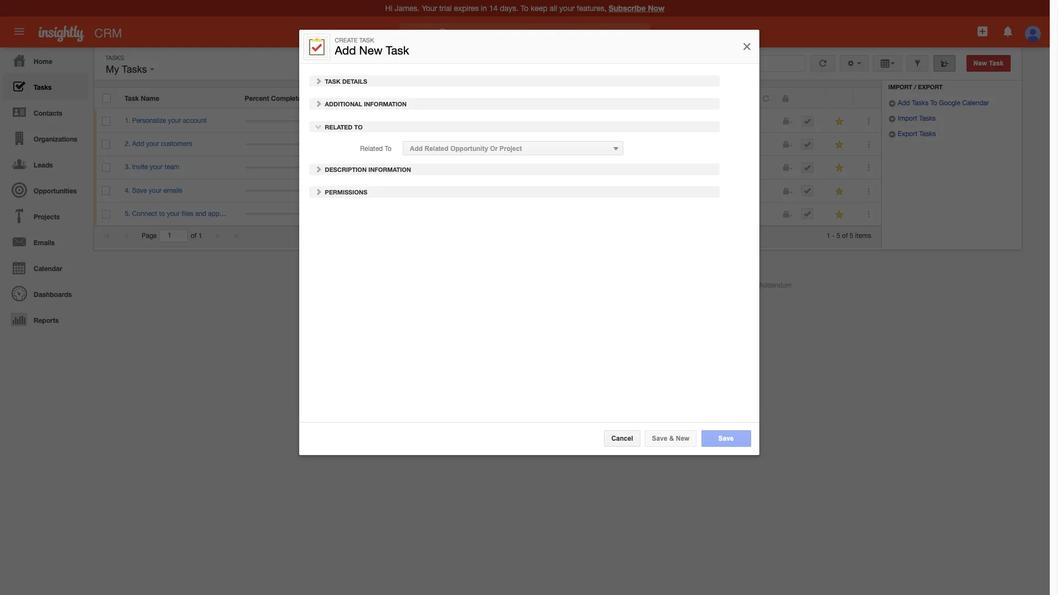 Task type: vqa. For each thing, say whether or not it's contained in the screenshot.
Cancel Button
yes



Task type: describe. For each thing, give the bounding box(es) containing it.
personalize
[[132, 117, 166, 125]]

files
[[182, 210, 193, 218]]

task left owner
[[522, 94, 536, 102]]

information for additional information
[[364, 100, 407, 107]]

not started cell for 3. invite your team
[[634, 156, 754, 179]]

0 horizontal spatial calendar
[[34, 265, 62, 273]]

apps
[[208, 210, 223, 218]]

new inside create task add new task
[[359, 44, 383, 57]]

peterson for james peterson link below additional
[[349, 117, 376, 125]]

page
[[142, 232, 157, 240]]

1 column header from the left
[[754, 88, 773, 109]]

0 horizontal spatial of
[[191, 232, 197, 240]]

row containing 1. personalize your account
[[94, 110, 881, 133]]

owner
[[538, 94, 559, 102]]

not started for 4. save your emails
[[643, 187, 677, 194]]

tasks link
[[3, 73, 88, 99]]

3. invite your team link
[[125, 163, 185, 171]]

my tasks button
[[103, 61, 157, 78]]

add tasks to google calendar
[[896, 99, 989, 107]]

james peterson link up james peterson cell
[[522, 163, 570, 171]]

james peterson link up 'permissions'
[[328, 163, 376, 171]]

started for 1. personalize your account
[[655, 117, 677, 125]]

1 horizontal spatial calendar
[[962, 99, 989, 107]]

add up import tasks link
[[898, 99, 910, 107]]

new task
[[974, 60, 1004, 67]]

peterson for james peterson link underneath owner
[[544, 117, 570, 125]]

james peterson for james peterson cell
[[522, 187, 570, 194]]

3.
[[125, 163, 130, 171]]

account
[[183, 117, 207, 125]]

user
[[368, 94, 383, 102]]

save button
[[701, 430, 751, 447]]

following image for 1. personalize your account
[[835, 116, 845, 127]]

james for james peterson link underneath 'description'
[[328, 187, 347, 194]]

1 horizontal spatial export
[[918, 83, 943, 90]]

google
[[939, 99, 961, 107]]

organizations link
[[3, 125, 88, 151]]

your for account
[[168, 117, 181, 125]]

subscribe now link
[[609, 3, 665, 13]]

due
[[464, 94, 477, 102]]

0 horizontal spatial 1
[[198, 232, 202, 240]]

0 horizontal spatial related
[[325, 123, 353, 130]]

subscribe now
[[609, 3, 665, 13]]

all link
[[400, 23, 433, 43]]

import tasks link
[[888, 115, 936, 122]]

chevron right image for permissions
[[314, 188, 322, 196]]

details
[[342, 77, 367, 85]]

2 horizontal spatial new
[[974, 60, 987, 67]]

peterson for james peterson link to the right of project
[[544, 140, 570, 148]]

row containing task name
[[94, 88, 881, 109]]

display: grid image
[[880, 60, 891, 67]]

projects link
[[3, 203, 88, 229]]

Search this list... text field
[[681, 55, 805, 72]]

notifications image
[[1001, 25, 1014, 38]]

1 horizontal spatial related
[[360, 144, 383, 152]]

following image for 2. add your customers
[[835, 140, 845, 150]]

james for james peterson link on top of 'description'
[[328, 140, 347, 148]]

additional
[[325, 100, 362, 107]]

items
[[855, 232, 871, 240]]

5. connect to your files and apps link
[[125, 210, 228, 218]]

of 1
[[191, 232, 202, 240]]

0% complete image for 2. add your customers
[[245, 143, 311, 145]]

name
[[141, 94, 159, 102]]

4.
[[125, 187, 130, 194]]

add left opportunity
[[410, 144, 423, 152]]

tasks down 'import tasks'
[[919, 130, 936, 138]]

opportunities
[[34, 187, 77, 195]]

peterson for james peterson link on top of 'description'
[[349, 140, 376, 148]]

tasks up contacts link
[[34, 83, 52, 91]]

connect
[[132, 210, 157, 218]]

started for 3. invite your team
[[655, 163, 677, 171]]

1. personalize your account link
[[125, 117, 212, 125]]

not for team
[[643, 163, 653, 171]]

2 column header from the left
[[773, 88, 793, 109]]

crm
[[94, 26, 122, 40]]

2. add your customers link
[[125, 140, 198, 148]]

peterson for james peterson link above 'permissions'
[[349, 163, 376, 171]]

responsible
[[327, 94, 366, 102]]

description
[[325, 166, 367, 173]]

date
[[448, 94, 462, 102]]

not for account
[[643, 117, 653, 125]]

peterson for james peterson link underneath 'description'
[[349, 187, 376, 194]]

not started cell for 1. personalize your account
[[634, 110, 754, 133]]

1.
[[125, 117, 130, 125]]

your inside 5. connect to your files and apps row
[[167, 210, 180, 218]]

not for emails
[[643, 187, 653, 194]]

add inside create task add new task
[[335, 44, 356, 57]]

complete
[[271, 94, 302, 102]]

0% complete image for 4. save your emails
[[245, 190, 311, 192]]

/
[[914, 83, 916, 90]]

0% complete image for 5. connect to your files and apps
[[245, 213, 311, 215]]

refresh list image
[[818, 60, 828, 67]]

import for import tasks
[[898, 115, 917, 122]]

tasks down add tasks to google calendar link
[[919, 115, 936, 122]]

task left details
[[325, 77, 341, 85]]

task left name at the left top
[[125, 94, 139, 102]]

2 press ctrl + space to group column header from the left
[[826, 88, 853, 109]]

peterson for james peterson link on top of james peterson cell
[[544, 163, 570, 171]]

following image for 5. connect to your files and apps
[[835, 209, 845, 220]]

james for james peterson cell
[[522, 187, 542, 194]]

2. add your customers
[[125, 140, 192, 148]]

opportunity
[[450, 144, 488, 152]]

add tasks to google calendar link
[[888, 99, 989, 107]]

3. invite your team
[[125, 163, 179, 171]]

projects
[[34, 213, 60, 221]]

row containing 2. add your customers
[[94, 133, 881, 156]]

dashboards
[[34, 290, 72, 299]]

data processing addendum link
[[709, 282, 792, 289]]

recycle bin
[[899, 70, 941, 77]]

indicator
[[303, 94, 332, 102]]

tasks up 'import tasks'
[[912, 99, 929, 107]]

status
[[642, 94, 662, 102]]

task owner
[[522, 94, 559, 102]]

dashboards link
[[3, 281, 88, 306]]

tasks up my
[[105, 55, 124, 61]]

import for import / export
[[888, 83, 912, 90]]

organizations
[[34, 135, 77, 143]]

5. connect to your files and apps
[[125, 210, 223, 218]]

james for james peterson link on top of james peterson cell
[[522, 163, 542, 171]]

now
[[648, 3, 665, 13]]

new inside button
[[676, 435, 690, 443]]

recycle
[[899, 70, 928, 77]]

to
[[159, 210, 165, 218]]

task right create
[[359, 37, 374, 44]]

&
[[669, 435, 674, 443]]

export tasks
[[896, 130, 936, 138]]

james peterson for james peterson link on top of 'description'
[[328, 140, 376, 148]]

1 vertical spatial export
[[898, 130, 917, 138]]

your for team
[[150, 163, 163, 171]]

cancel button
[[604, 430, 640, 447]]

create
[[335, 37, 358, 44]]

1. personalize your account
[[125, 117, 207, 125]]



Task type: locate. For each thing, give the bounding box(es) containing it.
1 vertical spatial chevron right image
[[314, 100, 322, 107]]

save for save button
[[718, 435, 734, 443]]

calendar up dashboards link
[[34, 265, 62, 273]]

related left opportunity
[[425, 144, 449, 152]]

3 press ctrl + space to group column header from the left
[[853, 88, 881, 109]]

2 0% complete image from the top
[[245, 143, 311, 145]]

row
[[94, 88, 881, 109], [94, 110, 881, 133], [94, 133, 881, 156], [94, 156, 881, 179], [94, 179, 881, 203]]

chevron right image
[[314, 77, 322, 85], [314, 100, 322, 107], [314, 188, 322, 196]]

0 vertical spatial chevron right image
[[314, 77, 322, 85]]

0% complete image
[[245, 120, 311, 122], [245, 143, 311, 145], [245, 166, 311, 169], [245, 190, 311, 192], [245, 213, 311, 215]]

1 not started cell from the top
[[634, 110, 754, 133]]

related up description information
[[360, 144, 383, 152]]

1 chevron right image from the top
[[314, 77, 322, 85]]

3 chevron right image from the top
[[314, 188, 322, 196]]

peterson
[[349, 117, 376, 125], [544, 117, 570, 125], [349, 140, 376, 148], [544, 140, 570, 148], [349, 163, 376, 171], [544, 163, 570, 171], [349, 187, 376, 194], [544, 187, 570, 194]]

to up description information
[[385, 144, 392, 152]]

of right -
[[842, 232, 848, 240]]

1 started from the top
[[655, 117, 677, 125]]

percent complete indicator responsible user
[[245, 94, 383, 102]]

1 vertical spatial calendar
[[34, 265, 62, 273]]

1 vertical spatial new
[[974, 60, 987, 67]]

1 vertical spatial to
[[354, 123, 363, 130]]

1 vertical spatial not
[[643, 163, 653, 171]]

1 row from the top
[[94, 88, 881, 109]]

2 chevron right image from the top
[[314, 100, 322, 107]]

related right chevron down icon
[[325, 123, 353, 130]]

5 left the items
[[850, 232, 853, 240]]

cell
[[440, 110, 514, 133], [754, 110, 774, 133], [774, 110, 793, 133], [793, 110, 826, 133], [440, 133, 514, 156], [634, 133, 754, 156], [754, 133, 774, 156], [774, 133, 793, 156], [793, 133, 826, 156], [440, 156, 514, 179], [754, 156, 774, 179], [774, 156, 793, 179], [793, 156, 826, 179], [440, 179, 514, 203], [754, 179, 774, 203], [774, 179, 793, 203], [793, 179, 826, 203], [319, 203, 440, 226], [440, 203, 514, 226], [514, 203, 634, 226], [634, 203, 754, 226], [754, 203, 774, 226], [774, 203, 793, 226], [793, 203, 826, 226]]

my
[[106, 64, 119, 75]]

5 0% complete image from the top
[[245, 213, 311, 215]]

4. save your emails link
[[125, 187, 188, 194]]

information down details
[[364, 100, 407, 107]]

new task link
[[966, 55, 1011, 72]]

1 - 5 of 5 items
[[827, 232, 871, 240]]

addendum
[[759, 282, 792, 289]]

2 vertical spatial chevron right image
[[314, 188, 322, 196]]

opportunities link
[[3, 177, 88, 203]]

james peterson for james peterson link above 'permissions'
[[328, 163, 376, 171]]

tasks
[[105, 55, 124, 61], [122, 64, 147, 75], [34, 83, 52, 91], [912, 99, 929, 107], [919, 115, 936, 122], [919, 130, 936, 138]]

2 vertical spatial not started
[[643, 187, 677, 194]]

james peterson for james peterson link on top of james peterson cell
[[522, 163, 570, 171]]

export down import tasks link
[[898, 130, 917, 138]]

emails
[[163, 187, 182, 194]]

leads
[[34, 161, 53, 169]]

2 horizontal spatial related
[[425, 144, 449, 152]]

import tasks
[[896, 115, 936, 122]]

import left /
[[888, 83, 912, 90]]

contacts link
[[3, 99, 88, 125]]

save left the &
[[652, 435, 667, 443]]

your left account
[[168, 117, 181, 125]]

1 vertical spatial not started
[[643, 163, 677, 171]]

add
[[335, 44, 356, 57], [898, 99, 910, 107], [132, 140, 144, 148], [410, 144, 423, 152]]

0 vertical spatial calendar
[[962, 99, 989, 107]]

james for james peterson link to the right of project
[[522, 140, 542, 148]]

chevron right image up chevron down icon
[[314, 100, 322, 107]]

all
[[411, 29, 419, 37]]

1 horizontal spatial of
[[842, 232, 848, 240]]

add related opportunity or project
[[410, 144, 522, 152]]

3 following image from the top
[[835, 163, 845, 173]]

reports
[[34, 316, 59, 325]]

chevron right image up indicator
[[314, 77, 322, 85]]

1 horizontal spatial new
[[676, 435, 690, 443]]

0 vertical spatial export
[[918, 83, 943, 90]]

0 horizontal spatial export
[[898, 130, 917, 138]]

save right "4."
[[132, 187, 147, 194]]

2 not from the top
[[643, 163, 653, 171]]

0 horizontal spatial 5
[[837, 232, 840, 240]]

your right to
[[167, 210, 180, 218]]

0 horizontal spatial to
[[354, 123, 363, 130]]

1 press ctrl + space to group column header from the left
[[793, 88, 826, 109]]

1 left -
[[827, 232, 830, 240]]

james
[[328, 117, 347, 125], [522, 117, 542, 125], [328, 140, 347, 148], [522, 140, 542, 148], [328, 163, 347, 171], [522, 163, 542, 171], [328, 187, 347, 194], [522, 187, 542, 194]]

related to
[[323, 123, 363, 130], [360, 144, 392, 152]]

contacts
[[34, 109, 62, 117]]

0 horizontal spatial new
[[359, 44, 383, 57]]

your up "3. invite your team"
[[146, 140, 159, 148]]

your for customers
[[146, 140, 159, 148]]

add related opportunity or project link
[[403, 141, 623, 155]]

james peterson link down additional
[[328, 117, 376, 125]]

cancel
[[611, 435, 633, 443]]

1 horizontal spatial save
[[652, 435, 667, 443]]

task inside new task link
[[989, 60, 1004, 67]]

new right show sidebar icon
[[974, 60, 987, 67]]

reports link
[[3, 306, 88, 332]]

navigation containing home
[[0, 47, 88, 332]]

2 horizontal spatial to
[[930, 99, 937, 107]]

save & new
[[652, 435, 690, 443]]

4 row from the top
[[94, 156, 881, 179]]

task down all link
[[386, 44, 409, 57]]

james peterson link down owner
[[522, 117, 570, 125]]

following image
[[835, 116, 845, 127], [835, 140, 845, 150], [835, 163, 845, 173], [835, 186, 845, 197], [835, 209, 845, 220]]

james for james peterson link underneath owner
[[522, 117, 542, 125]]

leads link
[[3, 151, 88, 177]]

your for emails
[[149, 187, 162, 194]]

customers
[[161, 140, 192, 148]]

1 horizontal spatial to
[[385, 144, 392, 152]]

2 vertical spatial new
[[676, 435, 690, 443]]

to left google
[[930, 99, 937, 107]]

your
[[168, 117, 181, 125], [146, 140, 159, 148], [150, 163, 163, 171], [149, 187, 162, 194], [167, 210, 180, 218]]

close image
[[742, 40, 753, 53]]

1 horizontal spatial 5
[[850, 232, 853, 240]]

5.
[[125, 210, 130, 218]]

james peterson down owner
[[522, 117, 570, 125]]

permissions
[[323, 188, 367, 196]]

calendar right google
[[962, 99, 989, 107]]

1 not started from the top
[[643, 117, 677, 125]]

add new task dialog
[[299, 30, 759, 455]]

home link
[[3, 47, 88, 73]]

3 not started from the top
[[643, 187, 677, 194]]

row containing 4. save your emails
[[94, 179, 881, 203]]

to down additional information
[[354, 123, 363, 130]]

james peterson down 'description'
[[328, 187, 376, 194]]

james peterson cell
[[514, 179, 634, 203]]

home
[[34, 57, 52, 66]]

bin
[[930, 70, 941, 77]]

None checkbox
[[102, 163, 110, 172], [102, 210, 110, 219], [102, 163, 110, 172], [102, 210, 110, 219]]

of down files
[[191, 232, 197, 240]]

1 vertical spatial import
[[898, 115, 917, 122]]

task down the notifications icon
[[989, 60, 1004, 67]]

additional information
[[323, 100, 407, 107]]

following image inside 5. connect to your files and apps row
[[835, 209, 845, 220]]

import
[[888, 83, 912, 90], [898, 115, 917, 122]]

1
[[198, 232, 202, 240], [827, 232, 830, 240]]

to
[[930, 99, 937, 107], [354, 123, 363, 130], [385, 144, 392, 152]]

emails link
[[3, 229, 88, 255]]

peterson for james peterson cell
[[544, 187, 570, 194]]

james inside cell
[[522, 187, 542, 194]]

james peterson down add related opportunity or project link
[[522, 187, 570, 194]]

james peterson link up 'description'
[[328, 140, 376, 148]]

james peterson down additional
[[328, 117, 376, 125]]

0% complete image for 3. invite your team
[[245, 166, 311, 169]]

save right the &
[[718, 435, 734, 443]]

team
[[165, 163, 179, 171]]

your left team
[[150, 163, 163, 171]]

row containing 3. invite your team
[[94, 156, 881, 179]]

1 not from the top
[[643, 117, 653, 125]]

james peterson right project
[[522, 140, 570, 148]]

james peterson up james peterson cell
[[522, 163, 570, 171]]

4 following image from the top
[[835, 186, 845, 197]]

james peterson for james peterson link below additional
[[328, 117, 376, 125]]

information right 'description'
[[368, 166, 411, 173]]

3 not started cell from the top
[[634, 179, 754, 203]]

3 started from the top
[[655, 187, 677, 194]]

processing
[[725, 282, 757, 289]]

tasks my tasks
[[105, 55, 150, 75]]

4. save your emails
[[125, 187, 182, 194]]

calendar
[[962, 99, 989, 107], [34, 265, 62, 273]]

import up 'export tasks' link
[[898, 115, 917, 122]]

2 vertical spatial not
[[643, 187, 653, 194]]

james peterson link right project
[[522, 140, 570, 148]]

0 horizontal spatial save
[[132, 187, 147, 194]]

2 not started from the top
[[643, 163, 677, 171]]

2 not started cell from the top
[[634, 156, 754, 179]]

2 5 from the left
[[850, 232, 853, 240]]

task name
[[125, 94, 159, 102]]

your left emails
[[149, 187, 162, 194]]

james for james peterson link above 'permissions'
[[328, 163, 347, 171]]

james peterson for james peterson link underneath 'description'
[[328, 187, 376, 194]]

new right create
[[359, 44, 383, 57]]

export down bin in the top right of the page
[[918, 83, 943, 90]]

james peterson
[[328, 117, 376, 125], [522, 117, 570, 125], [328, 140, 376, 148], [522, 140, 570, 148], [328, 163, 376, 171], [522, 163, 570, 171], [328, 187, 376, 194], [522, 187, 570, 194]]

1 5 from the left
[[837, 232, 840, 240]]

information for description information
[[368, 166, 411, 173]]

2 vertical spatial started
[[655, 187, 677, 194]]

new
[[359, 44, 383, 57], [974, 60, 987, 67], [676, 435, 690, 443]]

save inside row
[[132, 187, 147, 194]]

navigation
[[0, 47, 88, 332]]

row group containing 1. personalize your account
[[94, 110, 881, 226]]

4 0% complete image from the top
[[245, 190, 311, 192]]

1 0% complete image from the top
[[245, 120, 311, 122]]

james peterson up 'description'
[[328, 140, 376, 148]]

task details
[[323, 77, 367, 85]]

5 row from the top
[[94, 179, 881, 203]]

not started for 1. personalize your account
[[643, 117, 677, 125]]

None checkbox
[[103, 94, 111, 102], [102, 117, 110, 126], [102, 140, 110, 149], [102, 187, 110, 195], [103, 94, 111, 102], [102, 117, 110, 126], [102, 140, 110, 149], [102, 187, 110, 195]]

1 horizontal spatial 1
[[827, 232, 830, 240]]

related to up description information
[[360, 144, 392, 152]]

2 following image from the top
[[835, 140, 845, 150]]

5. connect to your files and apps row
[[94, 203, 881, 226]]

save
[[132, 187, 147, 194], [652, 435, 667, 443], [718, 435, 734, 443]]

chevron right image for additional information
[[314, 100, 322, 107]]

2 row from the top
[[94, 110, 881, 133]]

new right the &
[[676, 435, 690, 443]]

invite
[[132, 163, 148, 171]]

james peterson for james peterson link underneath owner
[[522, 117, 570, 125]]

recycle bin link
[[888, 70, 946, 79]]

james peterson inside james peterson cell
[[522, 187, 570, 194]]

1 down and
[[198, 232, 202, 240]]

james peterson up 'permissions'
[[328, 163, 376, 171]]

chevron right image
[[314, 165, 322, 173]]

2 horizontal spatial save
[[718, 435, 734, 443]]

3 row from the top
[[94, 133, 881, 156]]

started for 4. save your emails
[[655, 187, 677, 194]]

and
[[195, 210, 206, 218]]

started
[[655, 117, 677, 125], [655, 163, 677, 171], [655, 187, 677, 194]]

tasks right my
[[122, 64, 147, 75]]

1 vertical spatial information
[[368, 166, 411, 173]]

press ctrl + space to group column header
[[793, 88, 826, 109], [826, 88, 853, 109], [853, 88, 881, 109]]

chevron right image down chevron right icon
[[314, 188, 322, 196]]

2 vertical spatial to
[[385, 144, 392, 152]]

0 vertical spatial started
[[655, 117, 677, 125]]

5 following image from the top
[[835, 209, 845, 220]]

0% complete image inside 5. connect to your files and apps row
[[245, 213, 311, 215]]

export tasks link
[[888, 130, 936, 138]]

0% complete image for 1. personalize your account
[[245, 120, 311, 122]]

add right 2.
[[132, 140, 144, 148]]

james peterson link down 'description'
[[328, 187, 376, 194]]

2.
[[125, 140, 130, 148]]

2 started from the top
[[655, 163, 677, 171]]

james for james peterson link below additional
[[328, 117, 347, 125]]

james peterson for james peterson link to the right of project
[[522, 140, 570, 148]]

0 vertical spatial information
[[364, 100, 407, 107]]

1 vertical spatial related to
[[360, 144, 392, 152]]

chevron down image
[[314, 122, 322, 130]]

save & new button
[[645, 430, 697, 447]]

not started cell for 4. save your emails
[[634, 179, 754, 203]]

percent
[[245, 94, 269, 102]]

5
[[837, 232, 840, 240], [850, 232, 853, 240]]

0 vertical spatial to
[[930, 99, 937, 107]]

column header
[[754, 88, 773, 109], [773, 88, 793, 109]]

show sidebar image
[[941, 60, 948, 67]]

create task add new task
[[335, 37, 409, 57]]

peterson inside james peterson cell
[[544, 187, 570, 194]]

emails
[[34, 239, 55, 247]]

following image for 3. invite your team
[[835, 163, 845, 173]]

-
[[832, 232, 835, 240]]

0 vertical spatial new
[[359, 44, 383, 57]]

5 right -
[[837, 232, 840, 240]]

0 vertical spatial related to
[[323, 123, 363, 130]]

0 vertical spatial not started
[[643, 117, 677, 125]]

not started for 3. invite your team
[[643, 163, 677, 171]]

chevron right image for task details
[[314, 77, 322, 85]]

following image for 4. save your emails
[[835, 186, 845, 197]]

data
[[709, 282, 723, 289]]

date due
[[448, 94, 477, 102]]

or
[[490, 144, 498, 152]]

add up task details
[[335, 44, 356, 57]]

1 vertical spatial started
[[655, 163, 677, 171]]

save for save & new
[[652, 435, 667, 443]]

row group
[[94, 110, 881, 226]]

0 vertical spatial not
[[643, 117, 653, 125]]

not started cell
[[634, 110, 754, 133], [634, 156, 754, 179], [634, 179, 754, 203]]

description information
[[323, 166, 411, 173]]

0 vertical spatial import
[[888, 83, 912, 90]]

3 not from the top
[[643, 187, 653, 194]]

1 following image from the top
[[835, 116, 845, 127]]

3 0% complete image from the top
[[245, 166, 311, 169]]

calendar link
[[3, 255, 88, 281]]

related to down additional
[[323, 123, 363, 130]]

Search all data.... text field
[[433, 23, 650, 43]]



